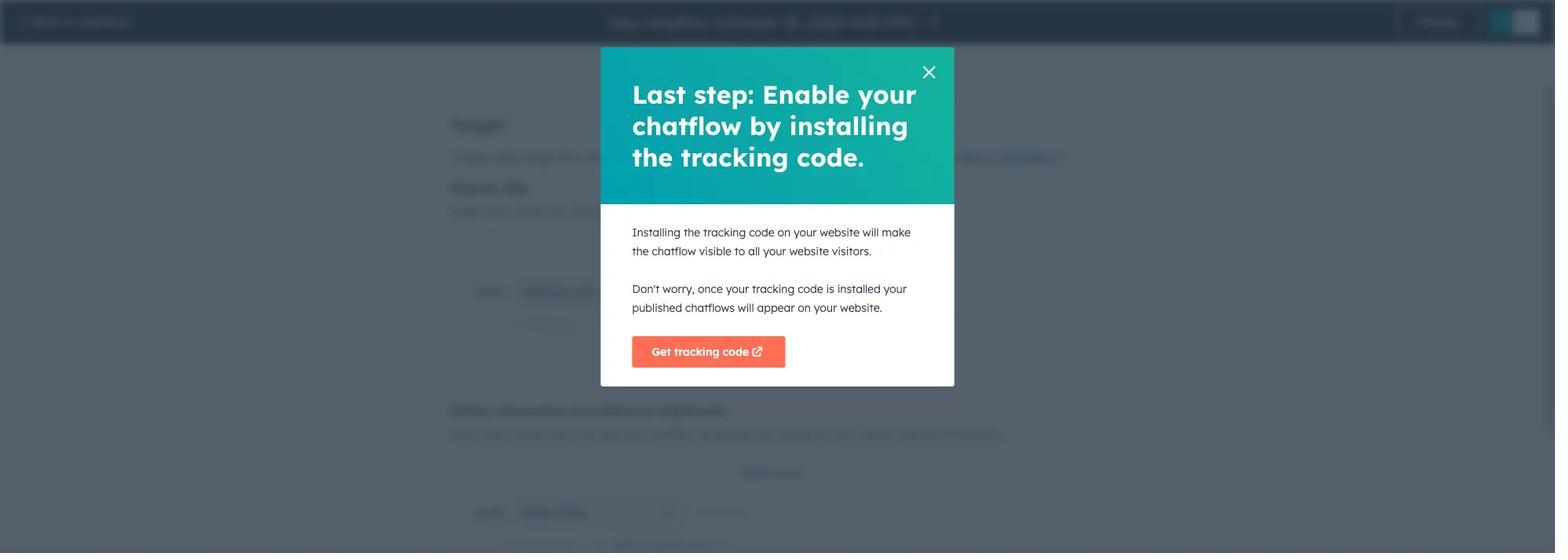 Task type: describe. For each thing, give the bounding box(es) containing it.
0 vertical spatial and
[[740, 151, 760, 164]]

close image
[[923, 66, 936, 79]]

published
[[632, 301, 682, 315]]

get tracking code link
[[632, 336, 785, 368]]

show chat for select filter
[[740, 467, 804, 479]]

add rule for select
[[529, 538, 575, 552]]

tracking right the "get"
[[674, 345, 720, 359]]

have
[[450, 427, 477, 441]]

chat
[[579, 151, 602, 164]]

select filter
[[522, 505, 588, 521]]

it
[[788, 151, 795, 164]]

target inside target button
[[716, 56, 751, 70]]

chatflow left adding
[[651, 427, 695, 441]]

targeting
[[997, 151, 1049, 164]]

appear left on,
[[680, 151, 718, 164]]

add rule for website
[[529, 316, 575, 330]]

to inside button
[[64, 15, 75, 29]]

display
[[795, 56, 834, 70]]

code inside installing the tracking code on your website will make the chatflow visible to all your website visitors.
[[749, 226, 775, 239]]

like
[[762, 205, 779, 219]]

visitors.
[[832, 244, 872, 258]]

choose which pages the chat widget should appear on, and who it should appear for.
[[450, 151, 894, 164]]

back to chatflows button
[[16, 14, 131, 32]]

filter
[[561, 505, 588, 521]]

build
[[647, 56, 672, 70]]

add exclusion rule button for select filter
[[596, 538, 713, 552]]

display button
[[773, 44, 856, 82]]

by inside the last step: enable your chatflow by installing the tracking code.
[[750, 110, 782, 141]]

to inside installing the tracking code on your website will make the chatflow visible to all your website visitors.
[[735, 244, 745, 258]]

1 vertical spatial and
[[573, 403, 597, 419]]

pages for all
[[734, 285, 771, 300]]

your inside the last step: enable your chatflow by installing the tracking code.
[[858, 79, 917, 110]]

2 vertical spatial target
[[450, 205, 482, 219]]

visitor information and  behavior (optional)
[[450, 403, 725, 419]]

which
[[491, 151, 521, 164]]

get
[[652, 345, 671, 359]]

pages for which
[[524, 151, 556, 164]]

chatflows inside button
[[78, 15, 131, 29]]

or
[[943, 427, 954, 441]]

for.
[[875, 151, 891, 164]]

is inside is all pages popup button
[[704, 285, 714, 300]]

back
[[33, 15, 60, 29]]

once
[[698, 282, 723, 296]]

0 horizontal spatial by
[[552, 205, 564, 219]]

visitors'
[[858, 427, 897, 441]]

website.
[[840, 301, 883, 315]]

get tracking code
[[652, 345, 749, 359]]

1 vertical spatial website
[[790, 244, 829, 258]]

on,
[[721, 151, 737, 164]]

more for have
[[480, 427, 506, 441]]

chat for filter
[[776, 467, 804, 479]]

when for select filter
[[474, 507, 506, 520]]

website url button
[[513, 277, 686, 308]]

have more control over who sees your chatflow by adding rules based on your visitors' identity or behavior
[[450, 427, 1002, 441]]

when for website url
[[474, 286, 506, 299]]

0 vertical spatial website
[[450, 181, 500, 197]]

learn more about targeting
[[894, 151, 1049, 164]]

add rule button for website
[[512, 316, 575, 331]]

about
[[961, 151, 994, 164]]

is all pages
[[704, 285, 771, 300]]

target button
[[694, 44, 773, 82]]

the down target your visitors by choosing the web pages where you'd like your chatflow to appear
[[684, 226, 700, 239]]

1 vertical spatial pages
[[662, 205, 694, 219]]

add down select filter popup button
[[612, 538, 634, 552]]

chatflow inside installing the tracking code on your website will make the chatflow visible to all your website visitors.
[[652, 244, 696, 258]]

1 vertical spatial (optional)
[[698, 507, 750, 520]]

select filter button
[[513, 498, 686, 529]]

identity
[[900, 427, 940, 441]]

website inside popup button
[[522, 285, 569, 300]]

chatflow inside the last step: enable your chatflow by installing the tracking code.
[[632, 110, 742, 141]]

2 vertical spatial on
[[816, 427, 829, 441]]

add exclusion rule for url
[[612, 316, 713, 330]]

web
[[637, 205, 658, 219]]

where
[[697, 205, 728, 219]]

the left web
[[617, 205, 634, 219]]

learn
[[894, 151, 926, 164]]

build button
[[625, 44, 694, 82]]

will inside 'don't worry, once your tracking code is installed your published chatflows will appear on your website.'
[[738, 301, 754, 315]]

show chat link for select filter
[[727, 467, 816, 479]]

2 vertical spatial code
[[723, 345, 749, 359]]

information
[[495, 403, 569, 419]]

chatflows inside 'don't worry, once your tracking code is installed your published chatflows will appear on your website.'
[[685, 301, 735, 315]]

control
[[509, 427, 545, 441]]

1 vertical spatial behavior
[[957, 427, 1002, 441]]

navigation containing build
[[625, 44, 940, 83]]

chat for url
[[776, 246, 804, 259]]

is inside 'don't worry, once your tracking code is installed your published chatflows will appear on your website.'
[[826, 282, 835, 296]]

last step: enable your chatflow by installing the tracking code. dialog
[[601, 47, 955, 387]]

last
[[632, 79, 686, 110]]

add exclusion rule button for website url
[[596, 316, 713, 331]]

0 vertical spatial who
[[763, 151, 785, 164]]

appear inside 'don't worry, once your tracking code is installed your published chatflows will appear on your website.'
[[757, 301, 795, 315]]

add down website url popup button
[[529, 316, 551, 330]]

rules
[[754, 427, 778, 441]]

over
[[548, 427, 571, 441]]

1 vertical spatial who
[[574, 427, 596, 441]]

show for website url
[[740, 246, 773, 259]]

more for learn
[[930, 151, 958, 164]]

widget
[[605, 151, 640, 164]]

tracking inside installing the tracking code on your website will make the chatflow visible to all your website visitors.
[[704, 226, 746, 239]]

2 should from the left
[[798, 151, 832, 164]]

installing the tracking code on your website will make the chatflow visible to all your website visitors.
[[632, 226, 911, 258]]

adding
[[714, 427, 750, 441]]



Task type: locate. For each thing, give the bounding box(es) containing it.
visible
[[699, 244, 732, 258]]

add rule button
[[512, 316, 575, 331], [512, 538, 575, 552]]

(optional)
[[661, 403, 725, 419], [698, 507, 750, 520]]

1 chat from the top
[[776, 246, 804, 259]]

chatflow up 'choose which pages the chat widget should appear on, and who it should appear for.'
[[632, 110, 742, 141]]

your
[[858, 79, 917, 110], [486, 205, 509, 219], [782, 205, 805, 219], [794, 226, 817, 239], [763, 244, 786, 258], [726, 282, 749, 296], [884, 282, 907, 296], [814, 301, 837, 315], [625, 427, 648, 441], [832, 427, 855, 441]]

0 vertical spatial pages
[[524, 151, 556, 164]]

should right 'it'
[[798, 151, 832, 164]]

all inside popup button
[[717, 285, 731, 300]]

is left installed
[[826, 282, 835, 296]]

1 vertical spatial show chat link
[[727, 467, 816, 479]]

1 horizontal spatial who
[[763, 151, 785, 164]]

1 add rule from the top
[[529, 316, 575, 330]]

should
[[644, 151, 677, 164], [798, 151, 832, 164]]

1 vertical spatial add rule button
[[512, 538, 575, 552]]

by
[[750, 110, 782, 141], [552, 205, 564, 219], [698, 427, 711, 441]]

0 vertical spatial chatflows
[[78, 15, 131, 29]]

1 vertical spatial add exclusion rule button
[[596, 538, 713, 552]]

1 vertical spatial on
[[798, 301, 811, 315]]

0 vertical spatial chat
[[776, 246, 804, 259]]

1 show chat from the top
[[740, 246, 804, 259]]

0 horizontal spatial behavior
[[601, 403, 657, 419]]

on right based
[[816, 427, 829, 441]]

0 vertical spatial all
[[748, 244, 760, 258]]

website url inside popup button
[[522, 285, 598, 300]]

1 show from the top
[[740, 246, 773, 259]]

0 vertical spatial when
[[474, 286, 506, 299]]

0 vertical spatial url
[[503, 181, 529, 197]]

is all pages button
[[696, 277, 819, 308]]

installing
[[790, 110, 909, 141]]

1 horizontal spatial more
[[930, 151, 958, 164]]

0 vertical spatial show chat link
[[727, 246, 816, 259]]

0 vertical spatial by
[[750, 110, 782, 141]]

2 show chat from the top
[[740, 467, 804, 479]]

2 vertical spatial pages
[[734, 285, 771, 300]]

back to chatflows
[[33, 15, 131, 29]]

to right "back"
[[64, 15, 75, 29]]

0 horizontal spatial url
[[503, 181, 529, 197]]

0 vertical spatial add exclusion rule
[[612, 316, 713, 330]]

make
[[882, 226, 911, 239]]

0 vertical spatial on
[[778, 226, 791, 239]]

appear down is all pages
[[757, 301, 795, 315]]

0 horizontal spatial to
[[64, 15, 75, 29]]

options button
[[856, 44, 940, 82]]

last step: enable your chatflow by installing the tracking code.
[[632, 79, 917, 173]]

add rule down website url popup button
[[529, 316, 575, 330]]

2 when from the top
[[474, 507, 506, 520]]

0 vertical spatial will
[[863, 226, 879, 239]]

0 vertical spatial code
[[749, 226, 775, 239]]

and
[[740, 151, 760, 164], [573, 403, 597, 419]]

1 horizontal spatial pages
[[662, 205, 694, 219]]

1 vertical spatial website
[[522, 285, 569, 300]]

code left installed
[[798, 282, 823, 296]]

preview
[[1418, 15, 1460, 29]]

more inside the learn more about targeting link
[[930, 151, 958, 164]]

add exclusion rule
[[612, 316, 713, 330], [612, 538, 713, 552]]

pages right once
[[734, 285, 771, 300]]

1 vertical spatial when
[[474, 507, 506, 520]]

chatflows right "back"
[[78, 15, 131, 29]]

2 add rule from the top
[[529, 538, 575, 552]]

all down visible
[[717, 285, 731, 300]]

0 vertical spatial exclusion
[[637, 316, 689, 330]]

0 horizontal spatial chatflows
[[78, 15, 131, 29]]

the left 'chat'
[[559, 151, 576, 164]]

add exclusion rule button down select filter popup button
[[596, 538, 713, 552]]

0 horizontal spatial all
[[717, 285, 731, 300]]

1 horizontal spatial and
[[740, 151, 760, 164]]

learn more about targeting link
[[894, 149, 1065, 168]]

enable
[[762, 79, 850, 110]]

1 when from the top
[[474, 286, 506, 299]]

1 vertical spatial by
[[552, 205, 564, 219]]

target up the choose
[[450, 114, 505, 136]]

show chat down like
[[740, 246, 804, 259]]

2 horizontal spatial by
[[750, 110, 782, 141]]

who left 'it'
[[763, 151, 785, 164]]

options
[[878, 56, 918, 70]]

is right worry,
[[704, 285, 714, 300]]

0 vertical spatial add exclusion rule button
[[596, 316, 713, 331]]

and right information
[[573, 403, 597, 419]]

show chat down rules
[[740, 467, 804, 479]]

code down like
[[749, 226, 775, 239]]

1 horizontal spatial should
[[798, 151, 832, 164]]

1 vertical spatial target
[[450, 114, 505, 136]]

1 exclusion from the top
[[637, 316, 689, 330]]

add rule button down select on the bottom of the page
[[512, 538, 575, 552]]

show down rules
[[740, 467, 773, 479]]

1 horizontal spatial will
[[863, 226, 879, 239]]

0 horizontal spatial who
[[574, 427, 596, 441]]

to up visitors.
[[856, 205, 866, 219]]

add rule down select filter
[[529, 538, 575, 552]]

exclusion down the published on the bottom
[[637, 316, 689, 330]]

target
[[716, 56, 751, 70], [450, 114, 505, 136], [450, 205, 482, 219]]

2 exclusion from the top
[[637, 538, 689, 552]]

tracking up you'd
[[681, 141, 789, 173]]

1 vertical spatial will
[[738, 301, 754, 315]]

chat down based
[[776, 467, 804, 479]]

behavior up sees
[[601, 403, 657, 419]]

installed
[[838, 282, 881, 296]]

code
[[749, 226, 775, 239], [798, 282, 823, 296], [723, 345, 749, 359]]

1 horizontal spatial url
[[573, 285, 598, 300]]

2 show chat link from the top
[[727, 467, 816, 479]]

will
[[863, 226, 879, 239], [738, 301, 754, 315]]

1 vertical spatial more
[[480, 427, 506, 441]]

1 add exclusion rule button from the top
[[596, 316, 713, 331]]

link opens in a new window image
[[1052, 149, 1063, 168]]

more
[[930, 151, 958, 164], [480, 427, 506, 441]]

url
[[503, 181, 529, 197], [573, 285, 598, 300]]

website left visitors.
[[790, 244, 829, 258]]

1 vertical spatial to
[[856, 205, 866, 219]]

preview button
[[1398, 6, 1480, 38]]

will inside installing the tracking code on your website will make the chatflow visible to all your website visitors.
[[863, 226, 879, 239]]

1 horizontal spatial by
[[698, 427, 711, 441]]

chatflows down once
[[685, 301, 735, 315]]

1 horizontal spatial chatflows
[[685, 301, 735, 315]]

1 vertical spatial url
[[573, 285, 598, 300]]

add exclusion rule button down the published on the bottom
[[596, 316, 713, 331]]

url left 'don't'
[[573, 285, 598, 300]]

website
[[820, 226, 860, 239], [790, 244, 829, 258]]

website url
[[450, 181, 529, 197], [522, 285, 598, 300]]

and right on,
[[740, 151, 760, 164]]

step:
[[694, 79, 754, 110]]

will left make
[[863, 226, 879, 239]]

add exclusion rule button
[[596, 316, 713, 331], [596, 538, 713, 552]]

1 add exclusion rule from the top
[[612, 316, 713, 330]]

show up is all pages popup button
[[740, 246, 773, 259]]

1 horizontal spatial behavior
[[957, 427, 1002, 441]]

show chat link down rules
[[727, 467, 816, 479]]

0 vertical spatial show chat
[[740, 246, 804, 259]]

the
[[632, 141, 673, 173], [559, 151, 576, 164], [617, 205, 634, 219], [684, 226, 700, 239], [632, 244, 649, 258]]

show
[[740, 246, 773, 259], [740, 467, 773, 479]]

1 horizontal spatial is
[[826, 282, 835, 296]]

0 vertical spatial show
[[740, 246, 773, 259]]

2 horizontal spatial to
[[856, 205, 866, 219]]

should right widget
[[644, 151, 677, 164]]

tracking inside 'don't worry, once your tracking code is installed your published chatflows will appear on your website.'
[[752, 282, 795, 296]]

1 add rule button from the top
[[512, 316, 575, 331]]

0 horizontal spatial on
[[778, 226, 791, 239]]

0 horizontal spatial should
[[644, 151, 677, 164]]

on
[[778, 226, 791, 239], [798, 301, 811, 315], [816, 427, 829, 441]]

0 horizontal spatial will
[[738, 301, 754, 315]]

don't worry, once your tracking code is installed your published chatflows will appear on your website.
[[632, 282, 907, 315]]

1 vertical spatial all
[[717, 285, 731, 300]]

1 vertical spatial chat
[[776, 467, 804, 479]]

0 vertical spatial add rule
[[529, 316, 575, 330]]

2 add exclusion rule button from the top
[[596, 538, 713, 552]]

show chat link down like
[[727, 246, 816, 259]]

to right visible
[[735, 244, 745, 258]]

when
[[474, 286, 506, 299], [474, 507, 506, 520]]

show chat
[[740, 246, 804, 259], [740, 467, 804, 479]]

select
[[522, 505, 558, 521]]

1 horizontal spatial on
[[798, 301, 811, 315]]

add
[[529, 316, 551, 330], [612, 316, 634, 330], [529, 538, 551, 552], [612, 538, 634, 552]]

pages inside popup button
[[734, 285, 771, 300]]

pages up installing
[[662, 205, 694, 219]]

1 vertical spatial website url
[[522, 285, 598, 300]]

2 vertical spatial to
[[735, 244, 745, 258]]

0 vertical spatial website url
[[450, 181, 529, 197]]

the inside the last step: enable your chatflow by installing the tracking code.
[[632, 141, 673, 173]]

1 horizontal spatial website
[[522, 285, 569, 300]]

tracking
[[681, 141, 789, 173], [704, 226, 746, 239], [752, 282, 795, 296], [674, 345, 720, 359]]

add rule
[[529, 316, 575, 330], [529, 538, 575, 552]]

pages
[[524, 151, 556, 164], [662, 205, 694, 219], [734, 285, 771, 300]]

2 horizontal spatial pages
[[734, 285, 771, 300]]

0 horizontal spatial pages
[[524, 151, 556, 164]]

is
[[826, 282, 835, 296], [704, 285, 714, 300]]

will down is all pages
[[738, 301, 754, 315]]

link opens in a new window image
[[1052, 153, 1063, 164]]

on inside installing the tracking code on your website will make the chatflow visible to all your website visitors.
[[778, 226, 791, 239]]

on inside 'don't worry, once your tracking code is installed your published chatflows will appear on your website.'
[[798, 301, 811, 315]]

show chat link for website url
[[727, 246, 816, 259]]

appear left for.
[[835, 151, 872, 164]]

show chat for website url
[[740, 246, 804, 259]]

chatflows
[[78, 15, 131, 29], [685, 301, 735, 315]]

2 vertical spatial by
[[698, 427, 711, 441]]

1 vertical spatial add rule
[[529, 538, 575, 552]]

code down is all pages
[[723, 345, 749, 359]]

more right learn on the top of the page
[[930, 151, 958, 164]]

all inside installing the tracking code on your website will make the chatflow visible to all your website visitors.
[[748, 244, 760, 258]]

the down installing
[[632, 244, 649, 258]]

behavior right or
[[957, 427, 1002, 441]]

tracking inside the last step: enable your chatflow by installing the tracking code.
[[681, 141, 789, 173]]

on left website.
[[798, 301, 811, 315]]

all
[[748, 244, 760, 258], [717, 285, 731, 300]]

1 horizontal spatial all
[[748, 244, 760, 258]]

2 add exclusion rule from the top
[[612, 538, 713, 552]]

2 horizontal spatial on
[[816, 427, 829, 441]]

1 vertical spatial code
[[798, 282, 823, 296]]

exclusion down select filter popup button
[[637, 538, 689, 552]]

show chat link
[[727, 246, 816, 259], [727, 467, 816, 479]]

appear up make
[[869, 205, 907, 219]]

0 vertical spatial (optional)
[[661, 403, 725, 419]]

who down visitor information and  behavior (optional)
[[574, 427, 596, 441]]

add down the published on the bottom
[[612, 316, 634, 330]]

you'd
[[731, 205, 759, 219]]

2 add rule button from the top
[[512, 538, 575, 552]]

0 vertical spatial more
[[930, 151, 958, 164]]

all right visible
[[748, 244, 760, 258]]

2 chat from the top
[[776, 467, 804, 479]]

don't
[[632, 282, 660, 296]]

0 vertical spatial behavior
[[601, 403, 657, 419]]

navigation
[[625, 44, 940, 83]]

choose
[[450, 151, 488, 164]]

more right have
[[480, 427, 506, 441]]

0 vertical spatial target
[[716, 56, 751, 70]]

target up step:
[[716, 56, 751, 70]]

code.
[[797, 141, 864, 173]]

the up web
[[632, 141, 673, 173]]

exclusion for select filter
[[637, 538, 689, 552]]

1 vertical spatial chatflows
[[685, 301, 735, 315]]

add rule button down website url popup button
[[512, 316, 575, 331]]

1 vertical spatial add exclusion rule
[[612, 538, 713, 552]]

add exclusion rule down the published on the bottom
[[612, 316, 713, 330]]

show for select filter
[[740, 467, 773, 479]]

chat
[[776, 246, 804, 259], [776, 467, 804, 479]]

0 horizontal spatial and
[[573, 403, 597, 419]]

chatflow down installing
[[652, 244, 696, 258]]

code inside 'don't worry, once your tracking code is installed your published chatflows will appear on your website.'
[[798, 282, 823, 296]]

worry,
[[663, 282, 695, 296]]

2 show from the top
[[740, 467, 773, 479]]

exclusion for website url
[[637, 316, 689, 330]]

0 vertical spatial add rule button
[[512, 316, 575, 331]]

url up visitors
[[503, 181, 529, 197]]

0 horizontal spatial website
[[450, 181, 500, 197]]

0 vertical spatial to
[[64, 15, 75, 29]]

0 vertical spatial website
[[820, 226, 860, 239]]

chatflow
[[632, 110, 742, 141], [808, 205, 853, 219], [652, 244, 696, 258], [651, 427, 695, 441]]

add exclusion rule down select filter popup button
[[612, 538, 713, 552]]

tracking down installing the tracking code on your website will make the chatflow visible to all your website visitors.
[[752, 282, 795, 296]]

None field
[[606, 11, 919, 33]]

chatflow up visitors.
[[808, 205, 853, 219]]

visitors
[[512, 205, 549, 219]]

1 vertical spatial show chat
[[740, 467, 804, 479]]

0 horizontal spatial more
[[480, 427, 506, 441]]

target your visitors by choosing the web pages where you'd like your chatflow to appear
[[450, 205, 910, 219]]

0 horizontal spatial is
[[704, 285, 714, 300]]

tracking up visible
[[704, 226, 746, 239]]

1 should from the left
[[644, 151, 677, 164]]

behavior
[[601, 403, 657, 419], [957, 427, 1002, 441]]

installing
[[632, 226, 681, 239]]

1 show chat link from the top
[[727, 246, 816, 259]]

exclusion
[[637, 316, 689, 330], [637, 538, 689, 552]]

add down select on the bottom of the page
[[529, 538, 551, 552]]

add rule button for select
[[512, 538, 575, 552]]

add exclusion rule for filter
[[612, 538, 713, 552]]

target down the choose
[[450, 205, 482, 219]]

based
[[781, 427, 813, 441]]

1 vertical spatial show
[[740, 467, 773, 479]]

appear
[[680, 151, 718, 164], [835, 151, 872, 164], [869, 205, 907, 219], [757, 301, 795, 315]]

website up visitors.
[[820, 226, 860, 239]]

sees
[[599, 427, 622, 441]]

url inside popup button
[[573, 285, 598, 300]]

on down like
[[778, 226, 791, 239]]

to
[[64, 15, 75, 29], [856, 205, 866, 219], [735, 244, 745, 258]]

choosing
[[568, 205, 614, 219]]

1 horizontal spatial to
[[735, 244, 745, 258]]

pages right which
[[524, 151, 556, 164]]

visitor
[[450, 403, 491, 419]]

chat down like
[[776, 246, 804, 259]]

1 vertical spatial exclusion
[[637, 538, 689, 552]]



Task type: vqa. For each thing, say whether or not it's contained in the screenshot.
upgrade link
no



